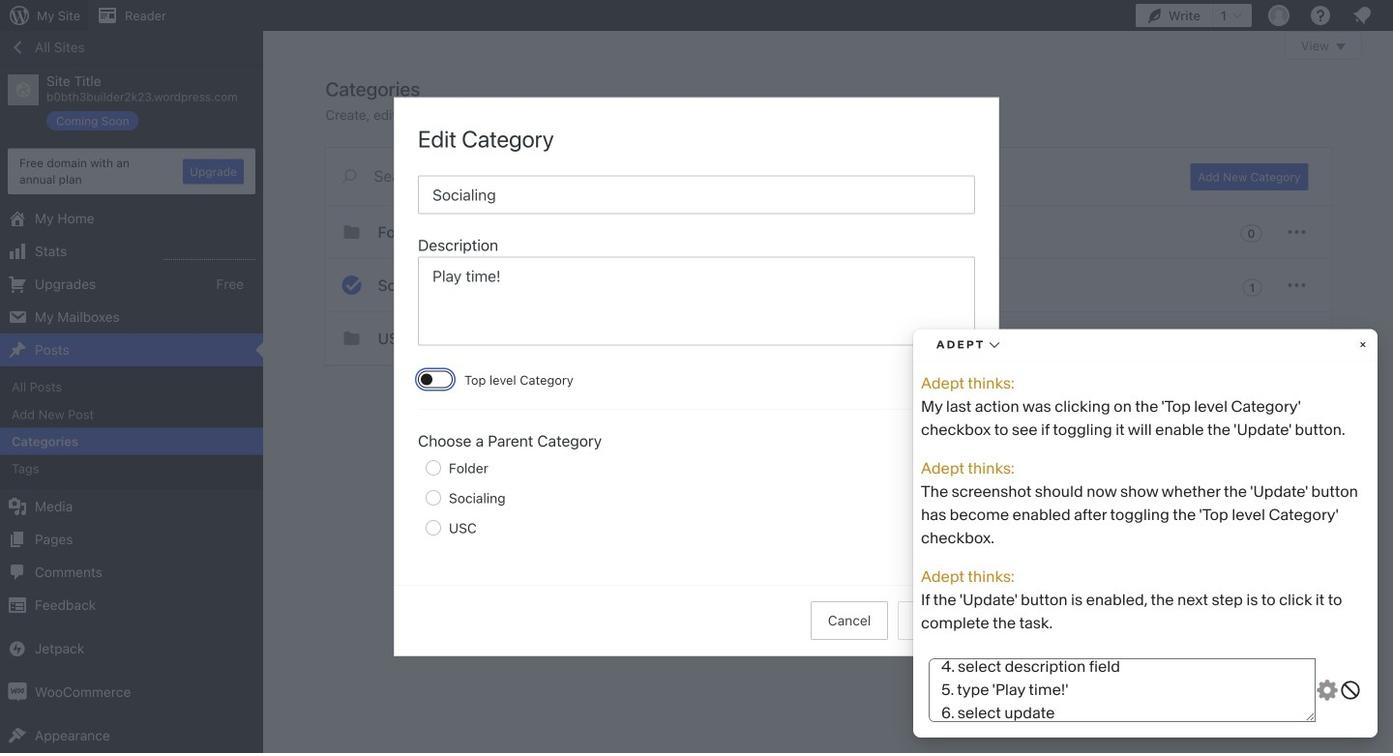 Task type: describe. For each thing, give the bounding box(es) containing it.
manage your notifications image
[[1351, 4, 1374, 27]]

toggle menu image for usc image
[[1286, 327, 1309, 350]]

highest hourly views 0 image
[[164, 248, 256, 260]]

1 list item from the top
[[1385, 99, 1394, 169]]

toggle menu image for folder icon
[[1286, 221, 1309, 244]]

socialing image
[[340, 274, 363, 297]]

folder image
[[340, 221, 363, 244]]

2 list item from the top
[[1385, 199, 1394, 290]]

img image
[[8, 683, 27, 703]]



Task type: vqa. For each thing, say whether or not it's contained in the screenshot.
Toggle menu image for 'USC' icon
yes



Task type: locate. For each thing, give the bounding box(es) containing it.
1 vertical spatial list item
[[1385, 199, 1394, 290]]

toggle menu image
[[1286, 221, 1309, 244], [1286, 274, 1309, 297], [1286, 327, 1309, 350]]

0 vertical spatial toggle menu image
[[1286, 221, 1309, 244]]

0 vertical spatial list item
[[1385, 99, 1394, 169]]

1 toggle menu image from the top
[[1286, 221, 1309, 244]]

New Category Name text field
[[418, 233, 976, 272]]

usc image
[[340, 327, 363, 350]]

closed image
[[1337, 44, 1346, 50]]

row
[[326, 206, 1332, 366]]

list item
[[1385, 99, 1394, 169], [1385, 199, 1394, 290]]

help image
[[1310, 4, 1333, 27]]

dialog
[[395, 156, 999, 598]]

toggle menu image for socialing icon
[[1286, 274, 1309, 297]]

3 toggle menu image from the top
[[1286, 327, 1309, 350]]

1 vertical spatial toggle menu image
[[1286, 274, 1309, 297]]

2 toggle menu image from the top
[[1286, 274, 1309, 297]]

main content
[[326, 31, 1363, 366]]

2 vertical spatial toggle menu image
[[1286, 327, 1309, 350]]

None search field
[[326, 148, 1168, 204]]

update your profile, personal settings, and more image
[[1268, 4, 1291, 27]]

group
[[418, 292, 976, 410]]

None text field
[[418, 315, 976, 404]]



